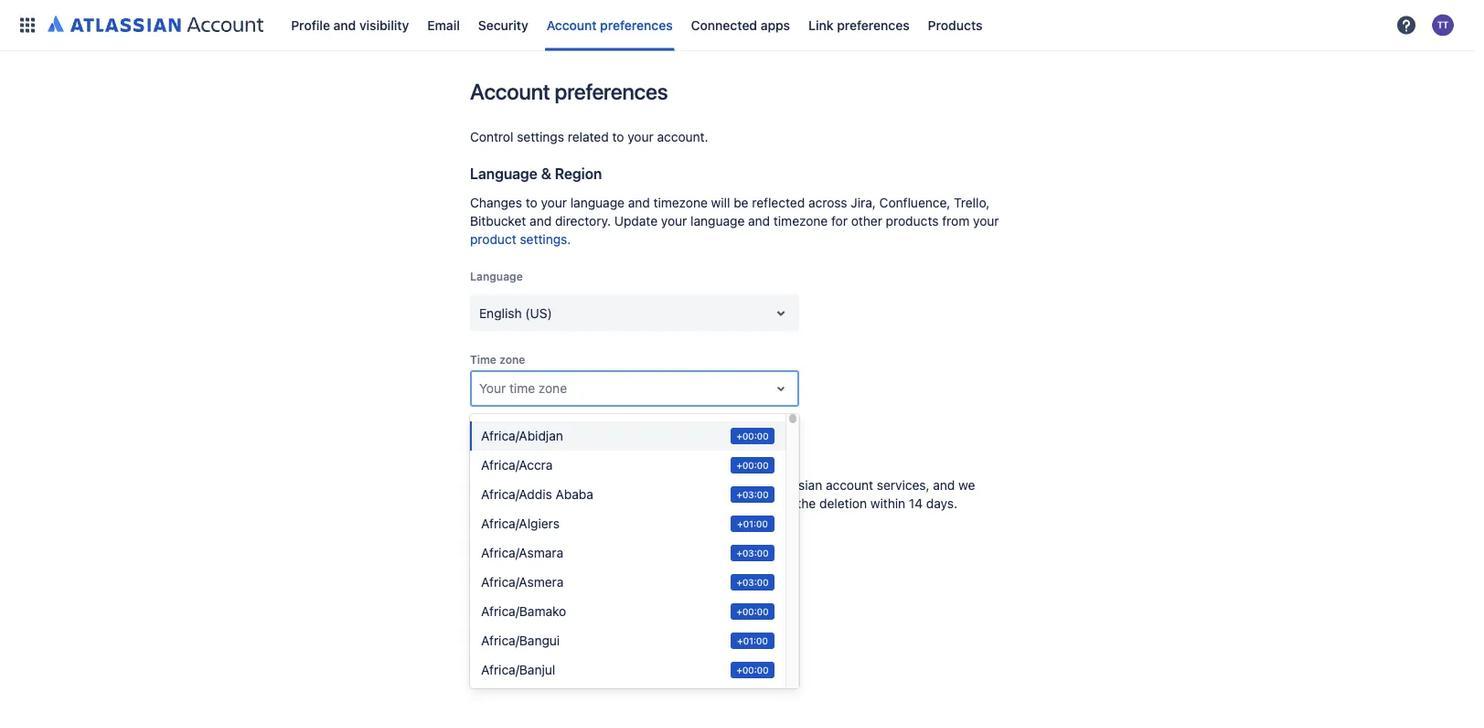 Task type: locate. For each thing, give the bounding box(es) containing it.
zone right time on the bottom left
[[500, 353, 525, 366]]

1 vertical spatial delete
[[481, 538, 520, 553]]

and up settings. on the top left of page
[[530, 214, 552, 229]]

banner
[[0, 0, 1474, 51]]

None text field
[[479, 304, 483, 322]]

open image
[[770, 302, 792, 324], [770, 378, 792, 400]]

account preferences link
[[541, 11, 678, 40]]

delete up africa/accra
[[470, 437, 514, 454]]

you
[[508, 478, 529, 493], [657, 478, 678, 493]]

0 horizontal spatial to
[[526, 195, 538, 210]]

trello,
[[954, 195, 990, 210]]

+01:00
[[737, 519, 768, 529], [737, 636, 768, 646]]

2 vertical spatial +03:00
[[737, 577, 769, 588]]

will
[[711, 195, 730, 210]]

1 vertical spatial +01:00
[[737, 636, 768, 646]]

2 vertical spatial account
[[524, 538, 572, 553]]

when you delete your account, you lose access to atlassian account services, and we permanently delete your personal data. you can cancel the deletion within 14 days.
[[470, 478, 975, 511]]

your left account.
[[628, 129, 654, 145]]

2 +01:00 from the top
[[737, 636, 768, 646]]

2 +00:00 from the top
[[737, 460, 769, 471]]

and up days.
[[933, 478, 955, 493]]

0 vertical spatial account
[[547, 17, 597, 32]]

delete account button
[[470, 531, 583, 561]]

delete account
[[481, 538, 572, 553]]

1 vertical spatial open image
[[770, 378, 792, 400]]

delete down africa/algiers
[[481, 538, 520, 553]]

1 vertical spatial zone
[[539, 381, 567, 396]]

+00:00
[[737, 431, 769, 441], [737, 460, 769, 471], [737, 606, 769, 617], [737, 665, 769, 675]]

settings
[[517, 129, 564, 145]]

+00:00 for africa/abidjan
[[737, 431, 769, 441]]

ababa
[[556, 487, 593, 502]]

bitbucket
[[470, 214, 526, 229]]

0 vertical spatial +01:00
[[737, 519, 768, 529]]

0 vertical spatial open image
[[770, 302, 792, 324]]

0 vertical spatial delete
[[470, 437, 514, 454]]

to
[[612, 129, 624, 145], [526, 195, 538, 210], [754, 478, 766, 493]]

0 vertical spatial account preferences
[[547, 17, 673, 32]]

timezone left will
[[654, 195, 708, 210]]

0 vertical spatial to
[[612, 129, 624, 145]]

account inside when you delete your account, you lose access to atlassian account services, and we permanently delete your personal data. you can cancel the deletion within 14 days.
[[826, 478, 873, 493]]

(us)
[[525, 305, 552, 321]]

delete up africa/algiers
[[547, 496, 584, 511]]

account,
[[602, 478, 654, 493]]

1 +00:00 from the top
[[737, 431, 769, 441]]

zone
[[500, 353, 525, 366], [539, 381, 567, 396]]

account
[[547, 17, 597, 32], [470, 79, 550, 104]]

1 language from the top
[[470, 165, 538, 182]]

language up changes
[[470, 165, 538, 182]]

delete
[[470, 437, 514, 454], [481, 538, 520, 553]]

connected apps link
[[686, 11, 796, 40]]

services,
[[877, 478, 930, 493]]

preferences right link
[[837, 17, 910, 32]]

account up deletion
[[826, 478, 873, 493]]

time
[[470, 353, 497, 366]]

atlassian
[[769, 478, 822, 493]]

3 +00:00 from the top
[[737, 606, 769, 617]]

4 +00:00 from the top
[[737, 665, 769, 675]]

link preferences
[[809, 17, 910, 32]]

account up ababa
[[552, 437, 607, 454]]

2 horizontal spatial to
[[754, 478, 766, 493]]

access
[[710, 478, 751, 493]]

0 vertical spatial language
[[470, 165, 538, 182]]

1 vertical spatial timezone
[[774, 214, 828, 229]]

language up 'english' on the left top of the page
[[470, 270, 523, 283]]

1 vertical spatial to
[[526, 195, 538, 210]]

1 open image from the top
[[770, 302, 792, 324]]

your down &
[[541, 195, 567, 210]]

update
[[614, 214, 658, 229]]

account inside button
[[524, 538, 572, 553]]

0 horizontal spatial timezone
[[654, 195, 708, 210]]

switch to... image
[[16, 14, 38, 36]]

and right profile
[[334, 17, 356, 32]]

+03:00 for africa/asmera
[[737, 577, 769, 588]]

to up cancel
[[754, 478, 766, 493]]

africa/bangui
[[481, 633, 560, 648]]

delete for delete account
[[481, 538, 520, 553]]

can
[[730, 496, 751, 511]]

1 horizontal spatial you
[[657, 478, 678, 493]]

delete inside button
[[481, 538, 520, 553]]

your
[[628, 129, 654, 145], [541, 195, 567, 210], [661, 214, 687, 229], [973, 214, 999, 229], [518, 437, 548, 454], [573, 478, 599, 493], [588, 496, 614, 511]]

profile and visibility
[[291, 17, 409, 32]]

connected
[[691, 17, 757, 32]]

apps
[[761, 17, 790, 32]]

language up the directory.
[[570, 195, 625, 210]]

+00:00 for africa/banjul
[[737, 665, 769, 675]]

account preferences
[[547, 17, 673, 32], [470, 79, 668, 104]]

link
[[809, 17, 834, 32]]

to down language & region
[[526, 195, 538, 210]]

you up the data.
[[657, 478, 678, 493]]

region
[[555, 165, 602, 182]]

2 +03:00 from the top
[[737, 548, 769, 558]]

0 horizontal spatial zone
[[500, 353, 525, 366]]

account down africa/algiers
[[524, 538, 572, 553]]

your time zone
[[479, 381, 567, 396]]

language for language & region
[[470, 165, 538, 182]]

timezone down reflected
[[774, 214, 828, 229]]

account
[[552, 437, 607, 454], [826, 478, 873, 493], [524, 538, 572, 553]]

account up control
[[470, 79, 550, 104]]

settings.
[[520, 232, 571, 247]]

language
[[570, 195, 625, 210], [691, 214, 745, 229]]

2 vertical spatial to
[[754, 478, 766, 493]]

africa/accra
[[481, 458, 553, 473]]

1 vertical spatial +03:00
[[737, 548, 769, 558]]

preferences inside account preferences link
[[600, 17, 673, 32]]

None text field
[[479, 380, 483, 398]]

account right security
[[547, 17, 597, 32]]

2 language from the top
[[470, 270, 523, 283]]

0 vertical spatial language
[[570, 195, 625, 210]]

preferences for link preferences link
[[837, 17, 910, 32]]

1 horizontal spatial to
[[612, 129, 624, 145]]

0 vertical spatial delete
[[533, 478, 569, 493]]

delete
[[533, 478, 569, 493], [547, 496, 584, 511]]

you down africa/accra
[[508, 478, 529, 493]]

1 +03:00 from the top
[[737, 489, 769, 500]]

2 open image from the top
[[770, 378, 792, 400]]

open image for english (us)
[[770, 302, 792, 324]]

when
[[470, 478, 504, 493]]

and
[[334, 17, 356, 32], [628, 195, 650, 210], [530, 214, 552, 229], [748, 214, 770, 229], [933, 478, 955, 493]]

language down will
[[691, 214, 745, 229]]

1 horizontal spatial timezone
[[774, 214, 828, 229]]

1 horizontal spatial zone
[[539, 381, 567, 396]]

zone right time
[[539, 381, 567, 396]]

preferences left connected
[[600, 17, 673, 32]]

+03:00
[[737, 489, 769, 500], [737, 548, 769, 558], [737, 577, 769, 588]]

1 vertical spatial account
[[826, 478, 873, 493]]

0 vertical spatial +03:00
[[737, 489, 769, 500]]

delete down africa/accra
[[533, 478, 569, 493]]

preferences inside link preferences link
[[837, 17, 910, 32]]

+00:00 for africa/accra
[[737, 460, 769, 471]]

language & region
[[470, 165, 602, 182]]

language
[[470, 165, 538, 182], [470, 270, 523, 283]]

1 vertical spatial language
[[470, 270, 523, 283]]

3 +03:00 from the top
[[737, 577, 769, 588]]

your down trello,
[[973, 214, 999, 229]]

to right related at the top of the page
[[612, 129, 624, 145]]

manage profile menu element
[[11, 0, 1390, 51]]

+03:00 for africa/asmara
[[737, 548, 769, 558]]

timezone
[[654, 195, 708, 210], [774, 214, 828, 229]]

1 +01:00 from the top
[[737, 519, 768, 529]]

within
[[871, 496, 906, 511]]

1 horizontal spatial language
[[691, 214, 745, 229]]

0 vertical spatial timezone
[[654, 195, 708, 210]]

preferences
[[600, 17, 673, 32], [837, 17, 910, 32], [555, 79, 668, 104]]

+00:00 for africa/bamako
[[737, 606, 769, 617]]

your down account,
[[588, 496, 614, 511]]

africa/bamako
[[481, 604, 566, 619]]

africa/banjul
[[481, 663, 555, 678]]

0 horizontal spatial you
[[508, 478, 529, 493]]

account.
[[657, 129, 708, 145]]

permanently
[[470, 496, 544, 511]]

confluence,
[[880, 195, 951, 210]]



Task type: describe. For each thing, give the bounding box(es) containing it.
reflected
[[752, 195, 805, 210]]

1 you from the left
[[508, 478, 529, 493]]

your up africa/accra
[[518, 437, 548, 454]]

you
[[705, 496, 727, 511]]

account image
[[1432, 14, 1454, 36]]

time zone
[[470, 353, 525, 366]]

directory.
[[555, 214, 611, 229]]

1 vertical spatial language
[[691, 214, 745, 229]]

and inside when you delete your account, you lose access to atlassian account services, and we permanently delete your personal data. you can cancel the deletion within 14 days.
[[933, 478, 955, 493]]

to inside when you delete your account, you lose access to atlassian account services, and we permanently delete your personal data. you can cancel the deletion within 14 days.
[[754, 478, 766, 493]]

profile
[[291, 17, 330, 32]]

for
[[831, 214, 848, 229]]

africa/algiers
[[481, 516, 560, 531]]

help image
[[1396, 14, 1418, 36]]

open image for your time zone
[[770, 378, 792, 400]]

lose
[[682, 478, 706, 493]]

changes to your language and timezone will be reflected across jira, confluence, trello, bitbucket and directory. update your language and timezone for other products from your product settings.
[[470, 195, 999, 247]]

language for language
[[470, 270, 523, 283]]

1 vertical spatial account preferences
[[470, 79, 668, 104]]

delete your account
[[470, 437, 607, 454]]

africa/asmera
[[481, 575, 564, 590]]

2 you from the left
[[657, 478, 678, 493]]

preferences for account preferences link
[[600, 17, 673, 32]]

1 vertical spatial delete
[[547, 496, 584, 511]]

products link
[[923, 11, 988, 40]]

0 vertical spatial account
[[552, 437, 607, 454]]

days.
[[926, 496, 958, 511]]

products
[[928, 17, 983, 32]]

&
[[541, 165, 551, 182]]

jira,
[[851, 195, 876, 210]]

time
[[509, 381, 535, 396]]

africa/asmara
[[481, 546, 564, 561]]

english (us)
[[479, 305, 552, 321]]

security link
[[473, 11, 534, 40]]

and inside "manage profile menu" element
[[334, 17, 356, 32]]

control settings related to your account.
[[470, 129, 708, 145]]

link preferences link
[[803, 11, 915, 40]]

account preferences inside account preferences link
[[547, 17, 673, 32]]

visibility
[[359, 17, 409, 32]]

account inside "manage profile menu" element
[[547, 17, 597, 32]]

0 vertical spatial zone
[[500, 353, 525, 366]]

your right update
[[661, 214, 687, 229]]

africa/addis
[[481, 487, 552, 502]]

preferences up the control settings related to your account.
[[555, 79, 668, 104]]

+01:00 for africa/bangui
[[737, 636, 768, 646]]

cancel
[[755, 496, 794, 511]]

profile and visibility link
[[286, 11, 415, 40]]

changes
[[470, 195, 522, 210]]

the
[[797, 496, 816, 511]]

related
[[568, 129, 609, 145]]

other
[[851, 214, 882, 229]]

product settings. link
[[470, 232, 571, 247]]

your
[[479, 381, 506, 396]]

deletion
[[820, 496, 867, 511]]

and down be
[[748, 214, 770, 229]]

14
[[909, 496, 923, 511]]

across
[[809, 195, 847, 210]]

+01:00 for africa/algiers
[[737, 519, 768, 529]]

from
[[942, 214, 970, 229]]

banner containing profile and visibility
[[0, 0, 1474, 51]]

email link
[[422, 11, 465, 40]]

data.
[[672, 496, 701, 511]]

delete for delete your account
[[470, 437, 514, 454]]

control
[[470, 129, 513, 145]]

we
[[959, 478, 975, 493]]

personal
[[617, 496, 668, 511]]

and up update
[[628, 195, 650, 210]]

be
[[734, 195, 749, 210]]

+03:00 for africa/addis ababa
[[737, 489, 769, 500]]

africa/addis ababa
[[481, 487, 593, 502]]

english
[[479, 305, 522, 321]]

connected apps
[[691, 17, 790, 32]]

product
[[470, 232, 516, 247]]

to inside changes to your language and timezone will be reflected across jira, confluence, trello, bitbucket and directory. update your language and timezone for other products from your product settings.
[[526, 195, 538, 210]]

africa/abidjan
[[481, 428, 563, 444]]

your left account,
[[573, 478, 599, 493]]

1 vertical spatial account
[[470, 79, 550, 104]]

security
[[478, 17, 528, 32]]

0 horizontal spatial language
[[570, 195, 625, 210]]

products
[[886, 214, 939, 229]]

email
[[427, 17, 460, 32]]



Task type: vqa. For each thing, say whether or not it's contained in the screenshot.
JIRA within Manage language, time zone, issue watching, and notifications settings for Jira, or sign up for Jira labs.
no



